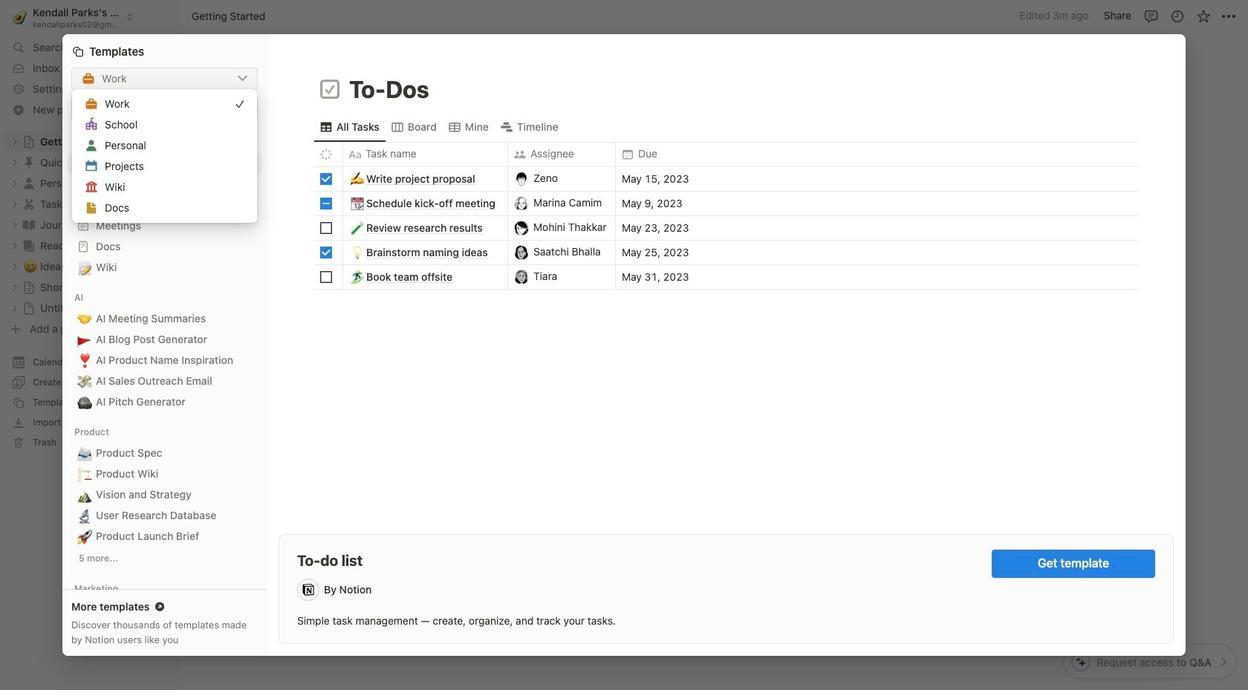 Task type: locate. For each thing, give the bounding box(es) containing it.
🔬 image
[[77, 506, 92, 525]]

🥑 image
[[13, 8, 27, 26]]

❣️ image
[[77, 351, 92, 370]]

Search templates text field
[[98, 102, 250, 114]]

🪨 image
[[77, 392, 92, 412]]

📨 image
[[77, 444, 92, 463]]

🚀 image
[[77, 527, 92, 546]]

updates image
[[1170, 9, 1185, 23]]



Task type: describe. For each thing, give the bounding box(es) containing it.
🏗 image
[[77, 464, 92, 484]]

🚩 image
[[77, 330, 92, 349]]

⛰️ image
[[77, 485, 92, 505]]

comments image
[[1144, 9, 1159, 23]]

page icon image
[[318, 78, 342, 101]]

👋 image
[[452, 163, 467, 183]]

📝 image
[[77, 258, 92, 277]]

💸 image
[[77, 372, 92, 391]]

favorite image
[[1196, 9, 1211, 23]]



Task type: vqa. For each thing, say whether or not it's contained in the screenshot.
the Favorited icon
no



